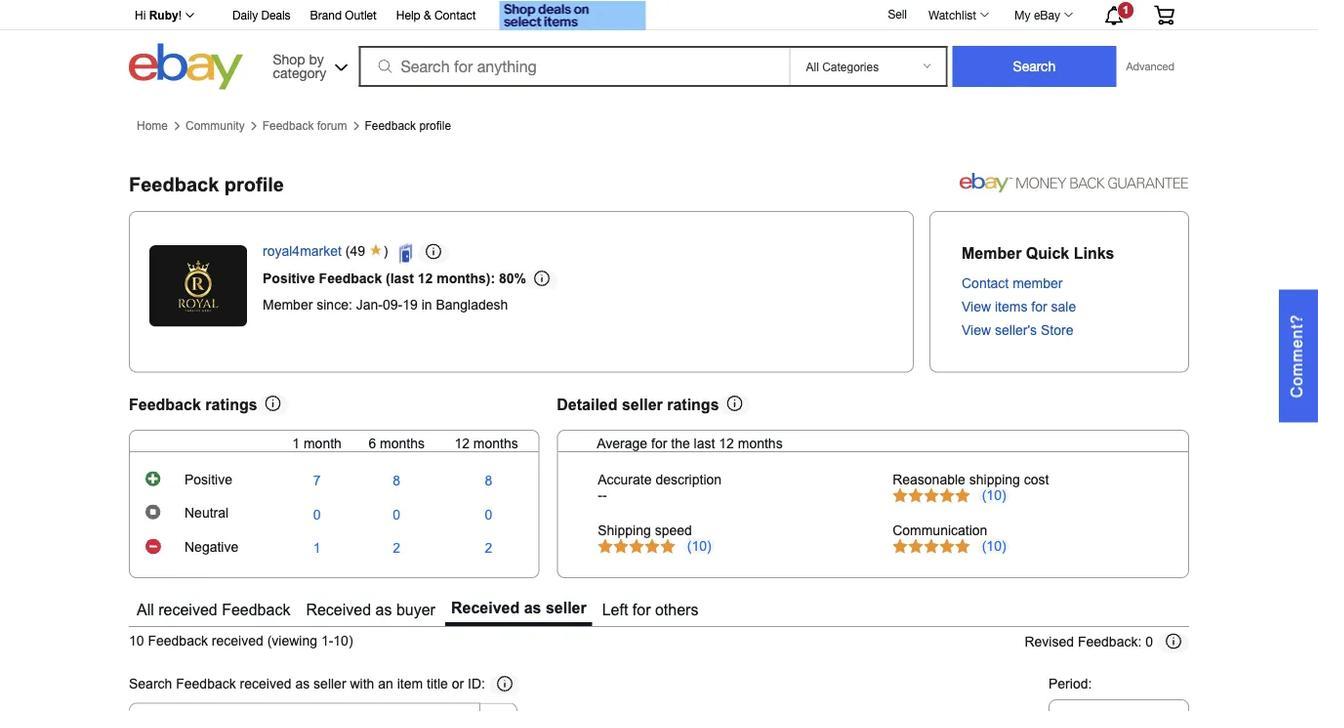 Task type: locate. For each thing, give the bounding box(es) containing it.
2 horizontal spatial 12
[[719, 436, 734, 451]]

0 horizontal spatial 1
[[292, 436, 300, 451]]

feedback inside button
[[222, 601, 291, 618]]

2 view from the top
[[962, 323, 992, 338]]

advanced link
[[1117, 47, 1185, 86]]

member
[[1013, 276, 1063, 291]]

view left the seller's at right top
[[962, 323, 992, 338]]

(10) button down speed
[[684, 538, 715, 554]]

0 vertical spatial for
[[1032, 299, 1048, 315]]

1 vertical spatial contact
[[962, 276, 1009, 291]]

0 horizontal spatial 8 button
[[393, 473, 401, 489]]

0 down 12 months
[[485, 507, 493, 522]]

1 horizontal spatial ratings
[[667, 396, 719, 414]]

0 horizontal spatial positive
[[185, 472, 233, 487]]

as left left
[[524, 599, 542, 616]]

my ebay
[[1015, 8, 1061, 21]]

1 8 button from the left
[[393, 473, 401, 489]]

0 horizontal spatial 12
[[418, 271, 433, 286]]

1 vertical spatial feedback profile
[[129, 173, 284, 195]]

store
[[1041, 323, 1074, 338]]

average
[[597, 436, 648, 451]]

1 month
[[292, 436, 342, 451]]

category
[[273, 64, 326, 81]]

shop
[[273, 51, 305, 67]]

in
[[422, 298, 432, 313]]

or
[[452, 677, 464, 692]]

0 vertical spatial positive
[[263, 271, 315, 286]]

12
[[418, 271, 433, 286], [455, 436, 470, 451], [719, 436, 734, 451]]

1 horizontal spatial 1
[[313, 540, 321, 556]]

2 horizontal spatial as
[[524, 599, 542, 616]]

1 vertical spatial received
[[212, 633, 264, 649]]

for left the in the bottom of the page
[[652, 436, 668, 451]]

feedback forum link
[[262, 119, 347, 133]]

0 button down 12 months
[[485, 507, 493, 522]]

positive for positive
[[185, 472, 233, 487]]

(10) down 10 ratings received on reasonable shipping cost. click to check average rating. element
[[982, 538, 1007, 553]]

2 up buyer
[[393, 540, 401, 556]]

average for the last 12 months
[[597, 436, 783, 451]]

2 8 button from the left
[[485, 473, 493, 489]]

1 for 1 button
[[313, 540, 321, 556]]

10 ratings received on reasonable shipping cost. click to check average rating. element
[[982, 488, 1007, 503]]

1-
[[321, 633, 333, 649]]

2 button
[[393, 540, 401, 556], [485, 540, 493, 556]]

positive feedback (last 12 months): 80%
[[263, 271, 526, 286]]

watchlist link
[[918, 3, 998, 26]]

1 vertical spatial for
[[652, 436, 668, 451]]

as inside button
[[524, 599, 542, 616]]

1 horizontal spatial 2
[[485, 540, 493, 556]]

1 vertical spatial seller
[[546, 599, 587, 616]]

0 horizontal spatial 8
[[393, 473, 401, 488]]

received down all received feedback button
[[212, 633, 264, 649]]

0 horizontal spatial profile
[[224, 173, 284, 195]]

1 down 7 button
[[313, 540, 321, 556]]

for right left
[[633, 601, 651, 618]]

(10) button down 10 ratings received on reasonable shipping cost. click to check average rating. element
[[979, 538, 1010, 554]]

1 vertical spatial profile
[[224, 173, 284, 195]]

10
[[129, 633, 144, 649]]

2 button up buyer
[[393, 540, 401, 556]]

0 horizontal spatial contact
[[435, 8, 476, 22]]

positive up the neutral
[[185, 472, 233, 487]]

2 vertical spatial received
[[240, 677, 292, 692]]

contact member view items for sale view seller's store
[[962, 276, 1077, 338]]

(viewing
[[267, 633, 317, 649]]

by
[[309, 51, 324, 67]]

e.g. Vintage 1970's Gibson Guitars text field
[[129, 703, 481, 712]]

positive down royal4market link
[[263, 271, 315, 286]]

1 vertical spatial positive
[[185, 472, 233, 487]]

10 feedback received (viewing 1-10)
[[129, 633, 353, 649]]

feedback profile for feedback profile link
[[365, 119, 451, 132]]

0 vertical spatial contact
[[435, 8, 476, 22]]

buyer
[[396, 601, 436, 618]]

description
[[656, 472, 722, 487]]

0 vertical spatial view
[[962, 299, 992, 315]]

for inside left for others button
[[633, 601, 651, 618]]

2 horizontal spatial for
[[1032, 299, 1048, 315]]

1 inside dropdown button
[[1123, 4, 1129, 16]]

1 horizontal spatial member
[[962, 244, 1022, 262]]

shipping
[[970, 472, 1021, 487]]

help
[[396, 8, 421, 22]]

title
[[427, 677, 448, 692]]

1 months from the left
[[380, 436, 425, 451]]

member up contact member link
[[962, 244, 1022, 262]]

profile
[[419, 119, 451, 132], [224, 173, 284, 195]]

accurate
[[598, 472, 652, 487]]

1 left your shopping cart image on the top right of the page
[[1123, 4, 1129, 16]]

1 2 from the left
[[393, 540, 401, 556]]

2 months from the left
[[474, 436, 518, 451]]

1 vertical spatial 1
[[292, 436, 300, 451]]

view seller's store link
[[962, 323, 1074, 338]]

1 horizontal spatial for
[[652, 436, 668, 451]]

3 0 button from the left
[[485, 507, 493, 522]]

seller inside button
[[546, 599, 587, 616]]

left for others
[[602, 601, 699, 618]]

2 vertical spatial for
[[633, 601, 651, 618]]

for
[[1032, 299, 1048, 315], [652, 436, 668, 451], [633, 601, 651, 618]]

(10) down speed
[[687, 538, 712, 553]]

0 right feedback:
[[1146, 634, 1154, 649]]

2 8 from the left
[[485, 473, 493, 488]]

royal4market
[[263, 244, 342, 259]]

search
[[129, 677, 172, 692]]

shop by category button
[[264, 43, 352, 85]]

received inside "button"
[[306, 601, 371, 618]]

1 horizontal spatial seller
[[546, 599, 587, 616]]

0 horizontal spatial months
[[380, 436, 425, 451]]

as inside "button"
[[376, 601, 392, 618]]

8 button down 6 months on the left of the page
[[393, 473, 401, 489]]

seller up average
[[622, 396, 663, 414]]

0 vertical spatial profile
[[419, 119, 451, 132]]

user profile for royal4market image
[[149, 245, 247, 327]]

49
[[350, 244, 365, 259]]

(10) down shipping at the right bottom
[[982, 488, 1007, 503]]

positive for positive feedback (last 12 months): 80%
[[263, 271, 315, 286]]

1 left month
[[292, 436, 300, 451]]

None submit
[[953, 46, 1117, 87]]

as up e.g. vintage 1970's gibson guitars text box
[[295, 677, 310, 692]]

0 horizontal spatial 0 button
[[313, 507, 321, 522]]

received as buyer
[[306, 601, 436, 618]]

shop by category banner
[[124, 0, 1190, 95]]

0 button down 7 button
[[313, 507, 321, 522]]

seller left with
[[314, 677, 346, 692]]

items
[[995, 299, 1028, 315]]

select the feedback time period you want to see element
[[1049, 676, 1092, 691]]

received for search
[[240, 677, 292, 692]]

2 horizontal spatial seller
[[622, 396, 663, 414]]

0 horizontal spatial 2 button
[[393, 540, 401, 556]]

)
[[384, 244, 392, 259]]

1 view from the top
[[962, 299, 992, 315]]

2 2 from the left
[[485, 540, 493, 556]]

2 horizontal spatial 1
[[1123, 4, 1129, 16]]

1
[[1123, 4, 1129, 16], [292, 436, 300, 451], [313, 540, 321, 556]]

view
[[962, 299, 992, 315], [962, 323, 992, 338]]

0 horizontal spatial feedback profile
[[129, 173, 284, 195]]

1 8 from the left
[[393, 473, 401, 488]]

1 vertical spatial view
[[962, 323, 992, 338]]

1 horizontal spatial months
[[474, 436, 518, 451]]

0 horizontal spatial received
[[306, 601, 371, 618]]

as
[[524, 599, 542, 616], [376, 601, 392, 618], [295, 677, 310, 692]]

home link
[[137, 119, 168, 133]]

sell link
[[880, 7, 916, 21]]

feedback ratings
[[129, 396, 257, 414]]

0 vertical spatial member
[[962, 244, 1022, 262]]

detailed
[[557, 396, 618, 414]]

0 horizontal spatial ratings
[[205, 396, 257, 414]]

1 horizontal spatial feedback profile
[[365, 119, 451, 132]]

an
[[378, 677, 393, 692]]

0 horizontal spatial seller
[[314, 677, 346, 692]]

12 right 'last'
[[719, 436, 734, 451]]

8 for second 8 button from the right
[[393, 473, 401, 488]]

months
[[380, 436, 425, 451], [474, 436, 518, 451], [738, 436, 783, 451]]

(10) button
[[979, 488, 1010, 504], [684, 538, 715, 554], [979, 538, 1010, 554]]

seller left left
[[546, 599, 587, 616]]

1 horizontal spatial contact
[[962, 276, 1009, 291]]

(10) button down shipping at the right bottom
[[979, 488, 1010, 504]]

0 horizontal spatial 2
[[393, 540, 401, 556]]

12 right 6 months on the left of the page
[[455, 436, 470, 451]]

month
[[304, 436, 342, 451]]

19
[[403, 298, 418, 313]]

the
[[671, 436, 690, 451]]

seller's
[[995, 323, 1037, 338]]

2 horizontal spatial 0 button
[[485, 507, 493, 522]]

received inside button
[[451, 599, 520, 616]]

home
[[137, 119, 168, 132]]

received for received as seller
[[451, 599, 520, 616]]

0 horizontal spatial as
[[295, 677, 310, 692]]

months for 12 months
[[474, 436, 518, 451]]

1 horizontal spatial 2 button
[[485, 540, 493, 556]]

2 horizontal spatial months
[[738, 436, 783, 451]]

2 vertical spatial 1
[[313, 540, 321, 556]]

0 vertical spatial seller
[[622, 396, 663, 414]]

0 vertical spatial received
[[158, 601, 218, 618]]

1 vertical spatial member
[[263, 298, 313, 313]]

8 down 12 months
[[485, 473, 493, 488]]

as left buyer
[[376, 601, 392, 618]]

0 button down 6 months on the left of the page
[[393, 507, 401, 522]]

feedback
[[262, 119, 314, 132], [365, 119, 416, 132], [129, 173, 219, 195], [319, 271, 382, 286], [129, 396, 201, 414], [222, 601, 291, 618], [148, 633, 208, 649], [176, 677, 236, 692]]

1 horizontal spatial 8
[[485, 473, 493, 488]]

received up 10)
[[306, 601, 371, 618]]

1 horizontal spatial 12
[[455, 436, 470, 451]]

0 horizontal spatial member
[[263, 298, 313, 313]]

2 up received as seller
[[485, 540, 493, 556]]

contact
[[435, 8, 476, 22], [962, 276, 1009, 291]]

0 vertical spatial 1
[[1123, 4, 1129, 16]]

0 vertical spatial feedback profile
[[365, 119, 451, 132]]

09-
[[383, 298, 403, 313]]

received up e.g. vintage 1970's gibson guitars text box
[[240, 677, 292, 692]]

feedback profile right forum
[[365, 119, 451, 132]]

1 horizontal spatial received
[[451, 599, 520, 616]]

0 horizontal spatial for
[[633, 601, 651, 618]]

1 horizontal spatial profile
[[419, 119, 451, 132]]

1 ratings from the left
[[205, 396, 257, 414]]

community
[[186, 119, 245, 132]]

contact right &
[[435, 8, 476, 22]]

shipping
[[598, 523, 651, 538]]

1 2 button from the left
[[393, 540, 401, 556]]

click to go to royal4market ebay store image
[[398, 244, 418, 263]]

contact up items
[[962, 276, 1009, 291]]

feedback forum
[[262, 119, 347, 132]]

1 horizontal spatial 8 button
[[485, 473, 493, 489]]

(10) for shipping
[[982, 488, 1007, 503]]

8 down 6 months on the left of the page
[[393, 473, 401, 488]]

member left since:
[[263, 298, 313, 313]]

contact inside account navigation
[[435, 8, 476, 22]]

2 - from the left
[[603, 488, 607, 503]]

2 button up received as seller
[[485, 540, 493, 556]]

8 button down 12 months
[[485, 473, 493, 489]]

!
[[178, 9, 182, 22]]

feedback profile down the community link
[[129, 173, 284, 195]]

3 months from the left
[[738, 436, 783, 451]]

1 horizontal spatial 0 button
[[393, 507, 401, 522]]

received right buyer
[[451, 599, 520, 616]]

12 right (last
[[418, 271, 433, 286]]

received right all
[[158, 601, 218, 618]]

speed
[[655, 523, 692, 538]]

2 2 button from the left
[[485, 540, 493, 556]]

brand
[[310, 8, 342, 22]]

8
[[393, 473, 401, 488], [485, 473, 493, 488]]

8 button
[[393, 473, 401, 489], [485, 473, 493, 489]]

daily
[[232, 8, 258, 22]]

10 ratings received on shipping speed. click to check average rating. element
[[687, 538, 712, 553]]

feedback score is 49 element
[[350, 244, 365, 263]]

links
[[1074, 244, 1115, 262]]

none submit inside shop by category banner
[[953, 46, 1117, 87]]

feedback profile
[[365, 119, 451, 132], [129, 173, 284, 195]]

1 horizontal spatial positive
[[263, 271, 315, 286]]

1 horizontal spatial as
[[376, 601, 392, 618]]

for down member
[[1032, 299, 1048, 315]]

2 vertical spatial seller
[[314, 677, 346, 692]]

view left items
[[962, 299, 992, 315]]

2 0 button from the left
[[393, 507, 401, 522]]



Task type: vqa. For each thing, say whether or not it's contained in the screenshot.
Deals
yes



Task type: describe. For each thing, give the bounding box(es) containing it.
10 ratings received on communication. click to check average rating. element
[[982, 538, 1007, 553]]

left
[[602, 601, 628, 618]]

sale
[[1052, 299, 1077, 315]]

12 months
[[455, 436, 518, 451]]

hi ruby !
[[135, 9, 182, 22]]

1 - from the left
[[598, 488, 603, 503]]

shipping speed
[[598, 523, 692, 538]]

0 down 6 months on the left of the page
[[393, 507, 401, 522]]

bangladesh
[[436, 298, 508, 313]]

6 months
[[369, 436, 425, 451]]

as for seller
[[524, 599, 542, 616]]

advanced
[[1127, 60, 1175, 73]]

with
[[350, 677, 374, 692]]

comment? link
[[1280, 290, 1319, 422]]

2 for 1st 2 button
[[393, 540, 401, 556]]

shop by category
[[273, 51, 326, 81]]

profile for feedback profile page for royal4market element
[[224, 173, 284, 195]]

member quick links
[[962, 244, 1115, 262]]

help & contact
[[396, 8, 476, 22]]

all received feedback
[[137, 601, 291, 618]]

daily deals
[[232, 8, 291, 22]]

account navigation
[[124, 0, 1190, 33]]

brand outlet link
[[310, 5, 377, 27]]

feedback profile for feedback profile page for royal4market element
[[129, 173, 284, 195]]

1 button
[[313, 540, 321, 556]]

royal4market link
[[263, 244, 342, 263]]

received as buyer button
[[300, 594, 441, 626]]

get an extra 15% off image
[[500, 1, 646, 30]]

outlet
[[345, 8, 377, 22]]

(10) button for shipping
[[979, 488, 1010, 504]]

received as seller
[[451, 599, 587, 616]]

royal4market ( 49
[[263, 244, 365, 259]]

all received feedback button
[[131, 594, 296, 626]]

brand outlet
[[310, 8, 377, 22]]

received for 10
[[212, 633, 264, 649]]

deals
[[261, 8, 291, 22]]

0 down 7 button
[[313, 507, 321, 522]]

ebay money back guarantee policy image
[[960, 169, 1190, 193]]

forum
[[317, 119, 347, 132]]

member for member quick links
[[962, 244, 1022, 262]]

community link
[[186, 119, 245, 133]]

for inside 'contact member view items for sale view seller's store'
[[1032, 299, 1048, 315]]

jan-
[[356, 298, 383, 313]]

(
[[346, 244, 350, 259]]

cost
[[1024, 472, 1050, 487]]

contact member link
[[962, 276, 1063, 291]]

1 0 button from the left
[[313, 507, 321, 522]]

1 for 1 month
[[292, 436, 300, 451]]

member for member since: jan-09-19 in bangladesh
[[263, 298, 313, 313]]

received as seller button
[[445, 594, 593, 626]]

months):
[[437, 271, 495, 286]]

as for buyer
[[376, 601, 392, 618]]

received for received as buyer
[[306, 601, 371, 618]]

your shopping cart image
[[1154, 5, 1176, 25]]

detailed seller ratings
[[557, 396, 719, 414]]

feedback profile page for royal4market element
[[129, 173, 284, 195]]

watchlist
[[929, 8, 977, 21]]

1 button
[[1088, 1, 1139, 28]]

communication
[[893, 523, 988, 538]]

contact inside 'contact member view items for sale view seller's store'
[[962, 276, 1009, 291]]

months for 6 months
[[380, 436, 425, 451]]

view items for sale link
[[962, 299, 1077, 315]]

6
[[369, 436, 376, 451]]

profile for feedback profile link
[[419, 119, 451, 132]]

7
[[313, 473, 321, 488]]

since:
[[317, 298, 352, 313]]

2 for first 2 button from right
[[485, 540, 493, 556]]

neutral
[[185, 505, 229, 521]]

all
[[137, 601, 154, 618]]

last
[[694, 436, 715, 451]]

daily deals link
[[232, 5, 291, 27]]

quick
[[1026, 244, 1070, 262]]

80%
[[499, 271, 526, 286]]

for for average for the last 12 months
[[652, 436, 668, 451]]

accurate description --
[[598, 472, 722, 503]]

sell
[[888, 7, 907, 21]]

period:
[[1049, 676, 1092, 691]]

feedback profile main content
[[129, 110, 1319, 712]]

ruby
[[149, 9, 178, 22]]

(10) for speed
[[687, 538, 712, 553]]

id:
[[468, 677, 485, 692]]

hi
[[135, 9, 146, 22]]

member since: jan-09-19 in bangladesh
[[263, 298, 508, 313]]

my
[[1015, 8, 1031, 21]]

reasonable shipping cost
[[893, 472, 1050, 487]]

comment?
[[1289, 314, 1306, 398]]

feedback profile link
[[365, 119, 451, 133]]

8 for first 8 button from the right
[[485, 473, 493, 488]]

Search for anything text field
[[362, 48, 786, 85]]

7 button
[[313, 473, 321, 489]]

received inside button
[[158, 601, 218, 618]]

ebay
[[1034, 8, 1061, 21]]

2 ratings from the left
[[667, 396, 719, 414]]

(last
[[386, 271, 414, 286]]

negative
[[185, 540, 239, 555]]

reasonable
[[893, 472, 966, 487]]

help & contact link
[[396, 5, 476, 27]]

&
[[424, 8, 431, 22]]

(10) button for speed
[[684, 538, 715, 554]]

feedback:
[[1078, 634, 1142, 649]]

for for left for others
[[633, 601, 651, 618]]



